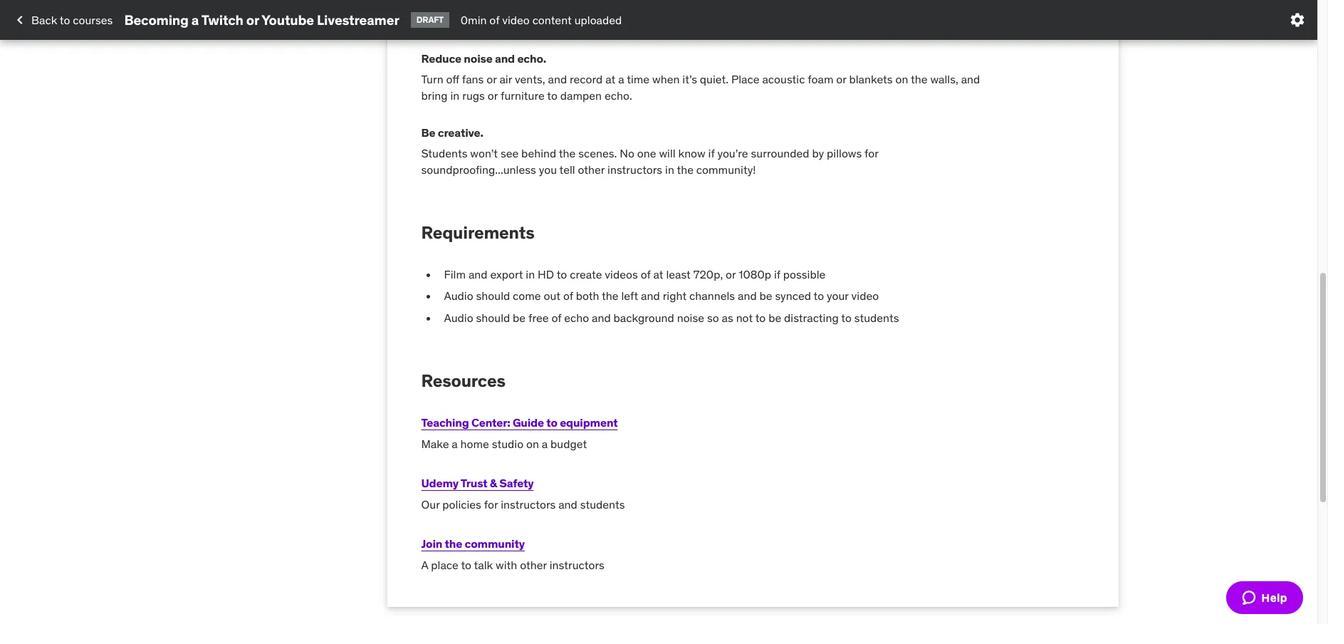 Task type: locate. For each thing, give the bounding box(es) containing it.
0 vertical spatial behind
[[421, 14, 457, 28]]

1 vertical spatial should
[[476, 311, 510, 325]]

0 vertical spatial noise
[[464, 51, 493, 66]]

overhead
[[462, 0, 510, 12]]

to
[[60, 13, 70, 27], [547, 88, 558, 102], [557, 267, 567, 281], [814, 289, 825, 303], [756, 311, 766, 325], [842, 311, 852, 325], [547, 415, 558, 430], [461, 558, 472, 572]]

medium image
[[11, 11, 29, 29]]

noise
[[464, 51, 493, 66], [677, 311, 705, 325]]

by
[[731, 0, 743, 12], [813, 146, 825, 161]]

2 horizontal spatial on
[[896, 72, 909, 87]]

on right blankets
[[896, 72, 909, 87]]

turn up bring
[[421, 72, 444, 87]]

off up aimed
[[446, 0, 460, 12]]

safety
[[500, 476, 534, 490]]

community!
[[697, 162, 756, 177]]

synced
[[776, 289, 812, 303]]

or right rugs
[[488, 88, 498, 102]]

0 vertical spatial instructors
[[608, 162, 663, 177]]

instructors inside be creative. students won't see behind the scenes. no one will know if you're surrounded by pillows for soundproofing...unless you tell other instructors in the community!
[[608, 162, 663, 177]]

1 horizontal spatial for
[[865, 146, 879, 161]]

turn
[[421, 0, 444, 12], [421, 72, 444, 87]]

1 audio from the top
[[444, 289, 474, 303]]

course settings image
[[1290, 11, 1307, 29]]

1 vertical spatial one
[[638, 146, 657, 161]]

lights.
[[512, 0, 543, 12]]

join
[[421, 536, 443, 550]]

1 vertical spatial off
[[446, 72, 460, 87]]

in left front
[[840, 0, 850, 12]]

1 horizontal spatial by
[[813, 146, 825, 161]]

other down 'community'
[[520, 558, 547, 572]]

1 horizontal spatial echo.
[[605, 88, 633, 102]]

video
[[502, 13, 530, 27], [852, 289, 879, 303]]

behind left 0min
[[421, 14, 457, 28]]

noise up fans
[[464, 51, 493, 66]]

1 vertical spatial you
[[539, 162, 557, 177]]

to down 'your'
[[842, 311, 852, 325]]

you
[[892, 0, 911, 12], [539, 162, 557, 177]]

&
[[490, 476, 497, 490]]

1 vertical spatial audio
[[444, 311, 474, 325]]

and right the film
[[469, 267, 488, 281]]

1 horizontal spatial students
[[855, 311, 900, 325]]

1 horizontal spatial at
[[654, 267, 664, 281]]

0 horizontal spatial if
[[709, 146, 715, 161]]

0 horizontal spatial on
[[493, 14, 506, 28]]

turn inside reduce noise and echo. turn off fans or air vents, and record at a time when it's quiet. place acoustic foam or blankets on the walls, and bring in rugs or furniture to dampen echo.
[[421, 72, 444, 87]]

behind
[[421, 14, 457, 28], [522, 146, 557, 161]]

1 vertical spatial at
[[654, 267, 664, 281]]

at right record
[[606, 72, 616, 87]]

come
[[513, 289, 541, 303]]

0 horizontal spatial students
[[581, 497, 625, 512]]

and up air
[[495, 51, 515, 66]]

the
[[509, 14, 525, 28], [911, 72, 928, 87], [559, 146, 576, 161], [677, 162, 694, 177], [602, 289, 619, 303], [445, 536, 463, 550]]

of right free
[[552, 311, 562, 325]]

720p,
[[694, 267, 723, 281]]

1 horizontal spatial with
[[608, 0, 629, 12]]

lamps
[[807, 0, 838, 12]]

the left the 'walls,'
[[911, 72, 928, 87]]

on down guide at the bottom of the page
[[527, 437, 539, 451]]

0 horizontal spatial video
[[502, 13, 530, 27]]

0 horizontal spatial at
[[606, 72, 616, 87]]

you right front
[[892, 0, 911, 12]]

1 vertical spatial by
[[813, 146, 825, 161]]

surrounded
[[751, 146, 810, 161]]

0 horizontal spatial you
[[539, 162, 557, 177]]

students
[[421, 146, 468, 161]]

to left talk
[[461, 558, 472, 572]]

0 vertical spatial off
[[446, 0, 460, 12]]

0 vertical spatial you
[[892, 0, 911, 12]]

1 vertical spatial with
[[496, 558, 518, 572]]

1 horizontal spatial behind
[[522, 146, 557, 161]]

to left dampen
[[547, 88, 558, 102]]

reduce
[[421, 51, 462, 66]]

2 off from the top
[[446, 72, 460, 87]]

if
[[709, 146, 715, 161], [774, 267, 781, 281]]

0 horizontal spatial noise
[[464, 51, 493, 66]]

least
[[666, 267, 691, 281]]

echo. down time
[[605, 88, 633, 102]]

1 vertical spatial echo.
[[605, 88, 633, 102]]

and
[[913, 0, 932, 12], [495, 51, 515, 66], [548, 72, 567, 87], [962, 72, 981, 87], [469, 267, 488, 281], [641, 289, 660, 303], [738, 289, 757, 303], [592, 311, 611, 325], [559, 497, 578, 512]]

air
[[500, 72, 512, 87]]

placing
[[746, 0, 783, 12]]

front
[[852, 0, 877, 12]]

0 vertical spatial one
[[935, 0, 954, 12]]

students
[[855, 311, 900, 325], [581, 497, 625, 512]]

and inside turn off overhead lights. experiment with three point lighting by placing two lamps in front of you and one behind aimed on the background.
[[913, 0, 932, 12]]

other down scenes.
[[578, 162, 605, 177]]

be down "1080p"
[[760, 289, 773, 303]]

1 horizontal spatial one
[[935, 0, 954, 12]]

1 off from the top
[[446, 0, 460, 12]]

or right 720p,
[[726, 267, 736, 281]]

you left tell
[[539, 162, 557, 177]]

turn inside turn off overhead lights. experiment with three point lighting by placing two lamps in front of you and one behind aimed on the background.
[[421, 0, 444, 12]]

be
[[760, 289, 773, 303], [513, 311, 526, 325], [769, 311, 782, 325]]

1 vertical spatial behind
[[522, 146, 557, 161]]

2 audio from the top
[[444, 311, 474, 325]]

not
[[737, 311, 753, 325]]

udemy trust & safety link
[[421, 476, 534, 490]]

turn up draft
[[421, 0, 444, 12]]

in down will
[[666, 162, 675, 177]]

record
[[570, 72, 603, 87]]

see
[[501, 146, 519, 161]]

udemy trust & safety
[[421, 476, 534, 490]]

1 horizontal spatial you
[[892, 0, 911, 12]]

a
[[192, 11, 199, 28], [619, 72, 625, 87], [452, 437, 458, 451], [542, 437, 548, 451]]

0 vertical spatial should
[[476, 289, 510, 303]]

teaching
[[421, 415, 469, 430]]

0 horizontal spatial by
[[731, 0, 743, 12]]

at left least
[[654, 267, 664, 281]]

video right 'your'
[[852, 289, 879, 303]]

for right pillows
[[865, 146, 879, 161]]

of right out
[[564, 289, 574, 303]]

echo.
[[518, 51, 547, 66], [605, 88, 633, 102]]

join the community link
[[421, 536, 525, 550]]

1 vertical spatial if
[[774, 267, 781, 281]]

for
[[865, 146, 879, 161], [484, 497, 498, 512]]

if right know
[[709, 146, 715, 161]]

to left 'your'
[[814, 289, 825, 303]]

0 horizontal spatial for
[[484, 497, 498, 512]]

for inside be creative. students won't see behind the scenes. no one will know if you're surrounded by pillows for soundproofing...unless you tell other instructors in the community!
[[865, 146, 879, 161]]

0 horizontal spatial echo.
[[518, 51, 547, 66]]

of down overhead
[[490, 13, 500, 27]]

0 vertical spatial for
[[865, 146, 879, 161]]

dampen
[[561, 88, 602, 102]]

at inside reduce noise and echo. turn off fans or air vents, and record at a time when it's quiet. place acoustic foam or blankets on the walls, and bring in rugs or furniture to dampen echo.
[[606, 72, 616, 87]]

noise left so on the right
[[677, 311, 705, 325]]

students down budget
[[581, 497, 625, 512]]

place
[[732, 72, 760, 87]]

behind inside be creative. students won't see behind the scenes. no one will know if you're surrounded by pillows for soundproofing...unless you tell other instructors in the community!
[[522, 146, 557, 161]]

echo. up vents,
[[518, 51, 547, 66]]

to right back
[[60, 13, 70, 27]]

for down &
[[484, 497, 498, 512]]

behind right see
[[522, 146, 557, 161]]

0 vertical spatial turn
[[421, 0, 444, 12]]

audio
[[444, 289, 474, 303], [444, 311, 474, 325]]

tell
[[560, 162, 576, 177]]

students right distracting
[[855, 311, 900, 325]]

free
[[529, 311, 549, 325]]

1 vertical spatial other
[[520, 558, 547, 572]]

1 turn from the top
[[421, 0, 444, 12]]

0 horizontal spatial behind
[[421, 14, 457, 28]]

creative.
[[438, 126, 484, 140]]

1 horizontal spatial video
[[852, 289, 879, 303]]

a left time
[[619, 72, 625, 87]]

you inside turn off overhead lights. experiment with three point lighting by placing two lamps in front of you and one behind aimed on the background.
[[892, 0, 911, 12]]

be left free
[[513, 311, 526, 325]]

1 horizontal spatial other
[[578, 162, 605, 177]]

with up the uploaded
[[608, 0, 629, 12]]

to right hd
[[557, 267, 567, 281]]

on down overhead
[[493, 14, 506, 28]]

and up the not
[[738, 289, 757, 303]]

experiment
[[546, 0, 605, 12]]

0 vertical spatial other
[[578, 162, 605, 177]]

2 turn from the top
[[421, 72, 444, 87]]

a inside reduce noise and echo. turn off fans or air vents, and record at a time when it's quiet. place acoustic foam or blankets on the walls, and bring in rugs or furniture to dampen echo.
[[619, 72, 625, 87]]

1 horizontal spatial noise
[[677, 311, 705, 325]]

back to courses link
[[11, 8, 113, 32]]

should
[[476, 289, 510, 303], [476, 311, 510, 325]]

1 vertical spatial noise
[[677, 311, 705, 325]]

0 vertical spatial if
[[709, 146, 715, 161]]

1 should from the top
[[476, 289, 510, 303]]

0 vertical spatial echo.
[[518, 51, 547, 66]]

off
[[446, 0, 460, 12], [446, 72, 460, 87]]

2 should from the top
[[476, 311, 510, 325]]

2 vertical spatial instructors
[[550, 558, 605, 572]]

1 vertical spatial turn
[[421, 72, 444, 87]]

if right "1080p"
[[774, 267, 781, 281]]

no
[[620, 146, 635, 161]]

0 vertical spatial audio
[[444, 289, 474, 303]]

background
[[614, 311, 675, 325]]

udemy
[[421, 476, 459, 490]]

off left fans
[[446, 72, 460, 87]]

and right front
[[913, 0, 932, 12]]

make
[[421, 437, 449, 451]]

to right guide at the bottom of the page
[[547, 415, 558, 430]]

possible
[[784, 267, 826, 281]]

1 horizontal spatial on
[[527, 437, 539, 451]]

0 vertical spatial with
[[608, 0, 629, 12]]

with right talk
[[496, 558, 518, 572]]

to inside reduce noise and echo. turn off fans or air vents, and record at a time when it's quiet. place acoustic foam or blankets on the walls, and bring in rugs or furniture to dampen echo.
[[547, 88, 558, 102]]

of inside turn off overhead lights. experiment with three point lighting by placing two lamps in front of you and one behind aimed on the background.
[[880, 0, 890, 12]]

audio for audio should come out of both the left and right channels and be synced to your video
[[444, 289, 474, 303]]

out
[[544, 289, 561, 303]]

of right front
[[880, 0, 890, 12]]

guide
[[513, 415, 544, 430]]

0 vertical spatial at
[[606, 72, 616, 87]]

in left rugs
[[451, 88, 460, 102]]

the down lights.
[[509, 14, 525, 28]]

1 vertical spatial on
[[896, 72, 909, 87]]

turn off overhead lights. experiment with three point lighting by placing two lamps in front of you and one behind aimed on the background.
[[421, 0, 954, 28]]

video down lights.
[[502, 13, 530, 27]]

quiet.
[[700, 72, 729, 87]]

1 vertical spatial for
[[484, 497, 498, 512]]

0 vertical spatial on
[[493, 14, 506, 28]]

bring
[[421, 88, 448, 102]]

the right join
[[445, 536, 463, 550]]

by left the placing
[[731, 0, 743, 12]]

0 horizontal spatial one
[[638, 146, 657, 161]]

by left pillows
[[813, 146, 825, 161]]

0 vertical spatial by
[[731, 0, 743, 12]]

in inside reduce noise and echo. turn off fans or air vents, and record at a time when it's quiet. place acoustic foam or blankets on the walls, and bring in rugs or furniture to dampen echo.
[[451, 88, 460, 102]]

0 horizontal spatial with
[[496, 558, 518, 572]]



Task type: vqa. For each thing, say whether or not it's contained in the screenshot.
Leadership 2M+ learners
no



Task type: describe. For each thing, give the bounding box(es) containing it.
fans
[[462, 72, 484, 87]]

uploaded
[[575, 13, 622, 27]]

and right left
[[641, 289, 660, 303]]

export
[[491, 267, 523, 281]]

trust
[[461, 476, 488, 490]]

point
[[661, 0, 688, 12]]

soundproofing...unless
[[421, 162, 536, 177]]

studio
[[492, 437, 524, 451]]

talk
[[474, 558, 493, 572]]

one inside turn off overhead lights. experiment with three point lighting by placing two lamps in front of you and one behind aimed on the background.
[[935, 0, 954, 12]]

the inside reduce noise and echo. turn off fans or air vents, and record at a time when it's quiet. place acoustic foam or blankets on the walls, and bring in rugs or furniture to dampen echo.
[[911, 72, 928, 87]]

as
[[722, 311, 734, 325]]

back to courses
[[31, 13, 113, 27]]

left
[[622, 289, 639, 303]]

in left hd
[[526, 267, 535, 281]]

a
[[421, 558, 429, 572]]

reduce noise and echo. turn off fans or air vents, and record at a time when it's quiet. place acoustic foam or blankets on the walls, and bring in rugs or furniture to dampen echo.
[[421, 51, 981, 102]]

home
[[461, 437, 489, 451]]

if inside be creative. students won't see behind the scenes. no one will know if you're surrounded by pillows for soundproofing...unless you tell other instructors in the community!
[[709, 146, 715, 161]]

behind inside turn off overhead lights. experiment with three point lighting by placing two lamps in front of you and one behind aimed on the background.
[[421, 14, 457, 28]]

0min
[[461, 13, 487, 27]]

on inside reduce noise and echo. turn off fans or air vents, and record at a time when it's quiet. place acoustic foam or blankets on the walls, and bring in rugs or furniture to dampen echo.
[[896, 72, 909, 87]]

a right the make
[[452, 437, 458, 451]]

budget
[[551, 437, 587, 451]]

make a home studio on a budget
[[421, 437, 587, 451]]

1 vertical spatial video
[[852, 289, 879, 303]]

resources
[[421, 370, 506, 392]]

background.
[[528, 14, 592, 28]]

know
[[679, 146, 706, 161]]

will
[[659, 146, 676, 161]]

channels
[[690, 289, 735, 303]]

0 horizontal spatial other
[[520, 558, 547, 572]]

or left air
[[487, 72, 497, 87]]

scenes.
[[579, 146, 617, 161]]

2 vertical spatial on
[[527, 437, 539, 451]]

by inside turn off overhead lights. experiment with three point lighting by placing two lamps in front of you and one behind aimed on the background.
[[731, 0, 743, 12]]

1 horizontal spatial if
[[774, 267, 781, 281]]

courses
[[73, 13, 113, 27]]

the up tell
[[559, 146, 576, 161]]

it's
[[683, 72, 698, 87]]

draft
[[417, 14, 444, 25]]

rugs
[[463, 88, 485, 102]]

film
[[444, 267, 466, 281]]

vents,
[[515, 72, 546, 87]]

pillows
[[827, 146, 862, 161]]

a left budget
[[542, 437, 548, 451]]

be
[[421, 126, 436, 140]]

time
[[627, 72, 650, 87]]

becoming a twitch or youtube livestreamer
[[124, 11, 399, 28]]

and right the 'walls,'
[[962, 72, 981, 87]]

aimed
[[459, 14, 491, 28]]

back
[[31, 13, 57, 27]]

center:
[[472, 415, 511, 430]]

one inside be creative. students won't see behind the scenes. no one will know if you're surrounded by pillows for soundproofing...unless you tell other instructors in the community!
[[638, 146, 657, 161]]

both
[[576, 289, 600, 303]]

audio for audio should be free of echo and background noise so as not to be distracting to students
[[444, 311, 474, 325]]

foam
[[808, 72, 834, 87]]

acoustic
[[763, 72, 805, 87]]

requirements
[[421, 222, 535, 244]]

0 vertical spatial video
[[502, 13, 530, 27]]

when
[[653, 72, 680, 87]]

0min of video content uploaded
[[461, 13, 622, 27]]

create
[[570, 267, 602, 281]]

off inside turn off overhead lights. experiment with three point lighting by placing two lamps in front of you and one behind aimed on the background.
[[446, 0, 460, 12]]

1080p
[[739, 267, 772, 281]]

of right videos
[[641, 267, 651, 281]]

to right the not
[[756, 311, 766, 325]]

lighting
[[690, 0, 729, 12]]

a left the twitch
[[192, 11, 199, 28]]

two
[[786, 0, 804, 12]]

blankets
[[850, 72, 893, 87]]

0 vertical spatial students
[[855, 311, 900, 325]]

teaching center: guide to equipment
[[421, 415, 618, 430]]

your
[[827, 289, 849, 303]]

community
[[465, 536, 525, 550]]

distracting
[[785, 311, 839, 325]]

walls,
[[931, 72, 959, 87]]

off inside reduce noise and echo. turn off fans or air vents, and record at a time when it's quiet. place acoustic foam or blankets on the walls, and bring in rugs or furniture to dampen echo.
[[446, 72, 460, 87]]

other inside be creative. students won't see behind the scenes. no one will know if you're surrounded by pillows for soundproofing...unless you tell other instructors in the community!
[[578, 162, 605, 177]]

the left left
[[602, 289, 619, 303]]

our policies for instructors and students
[[421, 497, 625, 512]]

with inside turn off overhead lights. experiment with three point lighting by placing two lamps in front of you and one behind aimed on the background.
[[608, 0, 629, 12]]

won't
[[471, 146, 498, 161]]

the inside turn off overhead lights. experiment with three point lighting by placing two lamps in front of you and one behind aimed on the background.
[[509, 14, 525, 28]]

place
[[431, 558, 459, 572]]

the down know
[[677, 162, 694, 177]]

and down budget
[[559, 497, 578, 512]]

twitch
[[201, 11, 244, 28]]

you're
[[718, 146, 749, 161]]

be creative. students won't see behind the scenes. no one will know if you're surrounded by pillows for soundproofing...unless you tell other instructors in the community!
[[421, 126, 879, 177]]

be down synced
[[769, 311, 782, 325]]

should for be
[[476, 311, 510, 325]]

in inside turn off overhead lights. experiment with three point lighting by placing two lamps in front of you and one behind aimed on the background.
[[840, 0, 850, 12]]

equipment
[[560, 415, 618, 430]]

or right the twitch
[[246, 11, 259, 28]]

audio should come out of both the left and right channels and be synced to your video
[[444, 289, 879, 303]]

you inside be creative. students won't see behind the scenes. no one will know if you're surrounded by pillows for soundproofing...unless you tell other instructors in the community!
[[539, 162, 557, 177]]

film and export in hd to create videos of at least 720p, or 1080p if possible
[[444, 267, 826, 281]]

furniture
[[501, 88, 545, 102]]

in inside be creative. students won't see behind the scenes. no one will know if you're surrounded by pillows for soundproofing...unless you tell other instructors in the community!
[[666, 162, 675, 177]]

echo
[[564, 311, 589, 325]]

and right echo
[[592, 311, 611, 325]]

hd
[[538, 267, 554, 281]]

teaching center: guide to equipment link
[[421, 415, 618, 430]]

should for come
[[476, 289, 510, 303]]

noise inside reduce noise and echo. turn off fans or air vents, and record at a time when it's quiet. place acoustic foam or blankets on the walls, and bring in rugs or furniture to dampen echo.
[[464, 51, 493, 66]]

1 vertical spatial instructors
[[501, 497, 556, 512]]

by inside be creative. students won't see behind the scenes. no one will know if you're surrounded by pillows for soundproofing...unless you tell other instructors in the community!
[[813, 146, 825, 161]]

or right "foam"
[[837, 72, 847, 87]]

and right vents,
[[548, 72, 567, 87]]

on inside turn off overhead lights. experiment with three point lighting by placing two lamps in front of you and one behind aimed on the background.
[[493, 14, 506, 28]]

right
[[663, 289, 687, 303]]

so
[[707, 311, 719, 325]]

join the community
[[421, 536, 525, 550]]

1 vertical spatial students
[[581, 497, 625, 512]]

youtube
[[262, 11, 314, 28]]

content
[[533, 13, 572, 27]]

to inside the back to courses link
[[60, 13, 70, 27]]

audio should be free of echo and background noise so as not to be distracting to students
[[444, 311, 900, 325]]

livestreamer
[[317, 11, 399, 28]]

policies
[[443, 497, 482, 512]]

our
[[421, 497, 440, 512]]



